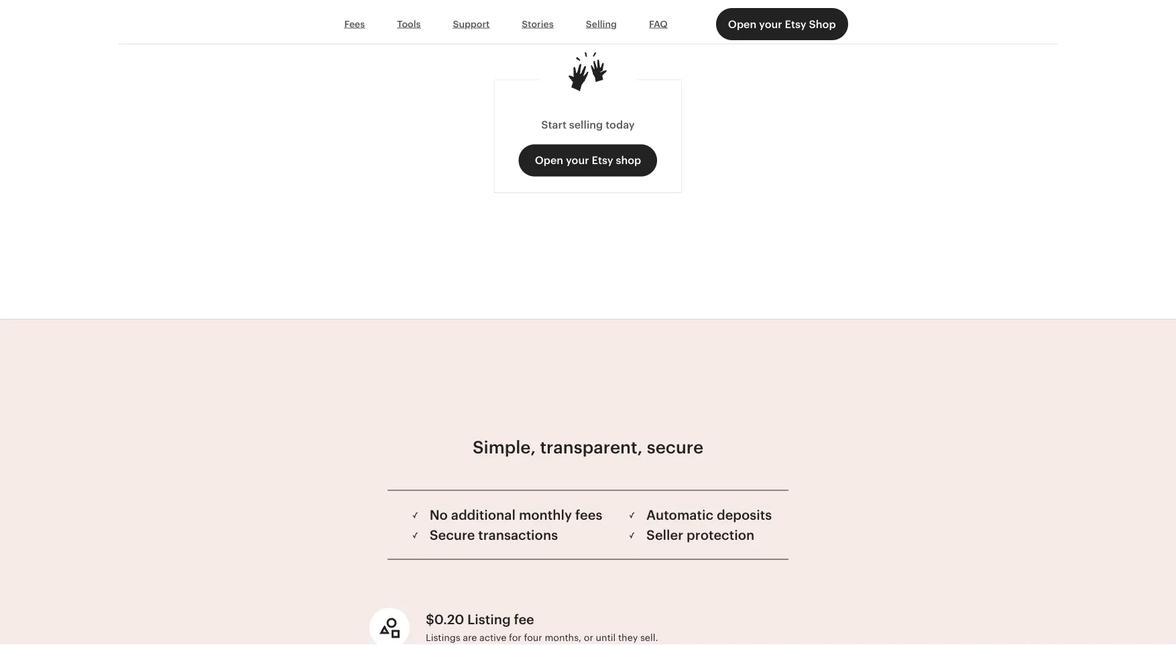 Task type: describe. For each thing, give the bounding box(es) containing it.
etsy for shop
[[592, 155, 613, 167]]

stories link
[[506, 11, 570, 37]]

your for shop
[[759, 18, 782, 30]]

deposits
[[717, 508, 772, 523]]

they
[[618, 633, 638, 644]]

support link
[[437, 11, 506, 37]]

for
[[509, 633, 522, 644]]

open your etsy shop link
[[519, 144, 657, 177]]

no additional monthly fees
[[426, 508, 602, 523]]

start selling today
[[541, 119, 635, 131]]

four
[[524, 633, 542, 644]]

secure
[[647, 438, 703, 457]]

fees link
[[328, 11, 381, 37]]

or
[[584, 633, 593, 644]]

open your etsy shop link
[[716, 8, 848, 40]]

fees
[[575, 508, 602, 523]]

etsy for shop
[[785, 18, 806, 30]]

today
[[606, 119, 635, 131]]

secure
[[430, 528, 475, 543]]

start
[[541, 119, 567, 131]]

open for open your etsy shop
[[535, 155, 563, 167]]

additional
[[451, 508, 516, 523]]

simple,
[[473, 438, 536, 457]]

transparent,
[[540, 438, 643, 457]]

simple, transparent, secure
[[473, 438, 703, 457]]

fees
[[344, 19, 365, 29]]

smaller image for secure transactions
[[412, 532, 418, 541]]

your for shop
[[566, 155, 589, 167]]

selling
[[586, 19, 617, 29]]

secure transactions
[[426, 528, 558, 543]]

shop
[[809, 18, 836, 30]]

until
[[596, 633, 616, 644]]

open for open your etsy shop
[[728, 18, 757, 30]]

open your etsy shop
[[535, 155, 641, 167]]



Task type: vqa. For each thing, say whether or not it's contained in the screenshot.
'THEY'
yes



Task type: locate. For each thing, give the bounding box(es) containing it.
fee
[[514, 612, 534, 628]]

open
[[728, 18, 757, 30], [535, 155, 563, 167]]

smaller image left 'no'
[[412, 512, 418, 521]]

sell.
[[640, 633, 658, 644]]

monthly
[[519, 508, 572, 523]]

stories
[[522, 19, 554, 29]]

etsy inside open your etsy shop link
[[592, 155, 613, 167]]

faq link
[[633, 11, 684, 37]]

your left "shop"
[[759, 18, 782, 30]]

1 horizontal spatial open
[[728, 18, 757, 30]]

seller
[[647, 528, 684, 543]]

smaller image left secure
[[412, 532, 418, 541]]

selling link
[[570, 11, 633, 37]]

months,
[[545, 633, 581, 644]]

automatic
[[647, 508, 714, 523]]

1 vertical spatial your
[[566, 155, 589, 167]]

etsy inside open your etsy shop link
[[785, 18, 806, 30]]

transactions
[[478, 528, 558, 543]]

protection
[[687, 528, 755, 543]]

tools
[[397, 19, 421, 29]]

listing
[[467, 612, 511, 628]]

0 vertical spatial open
[[728, 18, 757, 30]]

smaller image for no additional monthly fees
[[412, 512, 418, 521]]

tools link
[[381, 11, 437, 37]]

smaller image
[[629, 512, 635, 521]]

support
[[453, 19, 490, 29]]

etsy left "shop"
[[785, 18, 806, 30]]

are
[[463, 633, 477, 644]]

no
[[430, 508, 448, 523]]

etsy left the shop
[[592, 155, 613, 167]]

smaller image down smaller image on the bottom of page
[[629, 532, 635, 541]]

0 horizontal spatial your
[[566, 155, 589, 167]]

0 horizontal spatial open
[[535, 155, 563, 167]]

0 horizontal spatial etsy
[[592, 155, 613, 167]]

1 vertical spatial open
[[535, 155, 563, 167]]

1 horizontal spatial your
[[759, 18, 782, 30]]

1 vertical spatial etsy
[[592, 155, 613, 167]]

1 horizontal spatial etsy
[[785, 18, 806, 30]]

active
[[479, 633, 507, 644]]

$0.20 listing fee listings are active for four months, or until they sell.
[[426, 612, 658, 644]]

open your etsy shop
[[728, 18, 836, 30]]

your down selling
[[566, 155, 589, 167]]

etsy
[[785, 18, 806, 30], [592, 155, 613, 167]]

shop
[[616, 155, 641, 167]]

$0.20
[[426, 612, 464, 628]]

0 vertical spatial your
[[759, 18, 782, 30]]

smaller image
[[412, 512, 418, 521], [412, 532, 418, 541], [629, 532, 635, 541]]

faq
[[649, 19, 668, 29]]

seller protection
[[643, 528, 755, 543]]

automatic deposits
[[643, 508, 772, 523]]

listings
[[426, 633, 460, 644]]

0 vertical spatial etsy
[[785, 18, 806, 30]]

your
[[759, 18, 782, 30], [566, 155, 589, 167]]

smaller image for seller protection
[[629, 532, 635, 541]]

selling
[[569, 119, 603, 131]]



